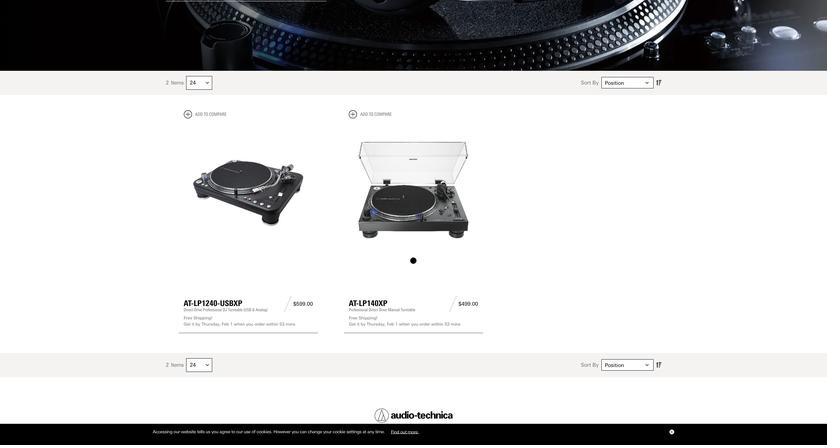 Task type: describe. For each thing, give the bounding box(es) containing it.
usbxp
[[220, 299, 243, 308]]

add to compare for lp140xp
[[361, 112, 392, 117]]

it for lp1240-
[[192, 322, 195, 327]]

53 for at-lp140xp
[[445, 322, 450, 327]]

order for at-lp1240-usbxp
[[255, 322, 265, 327]]

get for at-lp140xp
[[349, 322, 356, 327]]

any
[[368, 429, 375, 434]]

mins for at-lp140xp
[[451, 322, 461, 327]]

divider line image for at-lp140xp
[[448, 296, 459, 312]]

1 for at-lp1240-usbxp
[[230, 322, 233, 327]]

lp1240-
[[194, 299, 220, 308]]

at- for lp1240-
[[184, 299, 194, 308]]

(usb
[[244, 307, 252, 312]]

&
[[253, 307, 255, 312]]

at lp140xp image
[[349, 124, 479, 253]]

thursday, for usbxp
[[202, 322, 221, 327]]

free shipping! get it by thursday, feb 1 when you order within 53 mins for at-lp140xp
[[349, 316, 461, 327]]

by for lp140xp
[[361, 322, 366, 327]]

tells
[[197, 429, 205, 434]]

2 for carrat down icon associated with set descending direction icon
[[166, 362, 169, 368]]

$499.00
[[459, 301, 479, 307]]

shipping! for lp1240-
[[194, 316, 212, 320]]

sort for carrat down icon related to set descending direction image
[[582, 80, 592, 86]]

direct-
[[184, 307, 194, 312]]

find out more. link
[[386, 427, 424, 437]]

professional inside "at-lp140xp professional direct drive manual turntable"
[[349, 307, 368, 312]]

cookie
[[333, 429, 346, 434]]

direct
[[369, 307, 378, 312]]

drive for lp1240-
[[194, 307, 202, 312]]

at-lp140xp professional direct drive manual turntable
[[349, 299, 416, 312]]

add to compare button for lp1240-
[[184, 110, 227, 118]]

more.
[[408, 429, 419, 434]]

set descending direction image
[[657, 79, 662, 87]]

to for lp1240-
[[204, 112, 208, 117]]

$599.00
[[294, 301, 313, 307]]

1 horizontal spatial to
[[232, 429, 235, 434]]

divider line image for at-lp1240-usbxp
[[282, 296, 294, 312]]

it for lp140xp
[[357, 322, 360, 327]]

order for at-lp140xp
[[420, 322, 430, 327]]

at lp1240 usbxp image
[[184, 124, 313, 253]]

items for carrat down icon related to set descending direction image
[[171, 80, 184, 86]]

add for lp1240-
[[195, 112, 203, 117]]

cookies.
[[257, 429, 273, 434]]

when for at-lp140xp
[[399, 322, 410, 327]]

drive for lp140xp
[[379, 307, 387, 312]]

however
[[274, 429, 291, 434]]

add to compare button for lp140xp
[[349, 110, 392, 118]]

feb for lp1240-
[[222, 322, 229, 327]]

by for carrat down icon related to set descending direction image
[[593, 80, 599, 86]]

sort by for carrat down icon associated with set descending direction icon
[[582, 362, 599, 368]]

when for at-lp1240-usbxp
[[234, 322, 245, 327]]

can
[[300, 429, 307, 434]]

carrat down image
[[206, 81, 209, 84]]

dj image
[[0, 0, 828, 71]]

feb for lp140xp
[[387, 322, 395, 327]]

by for lp1240-
[[196, 322, 201, 327]]

items for carrat down icon associated with set descending direction icon
[[171, 362, 184, 368]]

within for at-lp1240-usbxp
[[266, 322, 279, 327]]

sort for carrat down icon associated with set descending direction icon
[[582, 362, 592, 368]]



Task type: vqa. For each thing, say whether or not it's contained in the screenshot.
Sort By
yes



Task type: locate. For each thing, give the bounding box(es) containing it.
0 horizontal spatial our
[[174, 429, 180, 434]]

free down direct-
[[184, 316, 192, 320]]

0 horizontal spatial it
[[192, 322, 195, 327]]

turntable inside at-lp1240-usbxp direct-drive professional dj turntable (usb & analog)
[[228, 307, 243, 312]]

0 horizontal spatial by
[[196, 322, 201, 327]]

1 horizontal spatial order
[[420, 322, 430, 327]]

1 horizontal spatial add to compare button
[[349, 110, 392, 118]]

1 horizontal spatial divider line image
[[448, 296, 459, 312]]

1 it from the left
[[192, 322, 195, 327]]

1 horizontal spatial free shipping! get it by thursday, feb 1 when you order within 53 mins
[[349, 316, 461, 327]]

get for at-lp1240-usbxp
[[184, 322, 191, 327]]

1 horizontal spatial within
[[432, 322, 444, 327]]

1 vertical spatial sort
[[582, 362, 592, 368]]

within
[[266, 322, 279, 327], [432, 322, 444, 327]]

get
[[184, 322, 191, 327], [349, 322, 356, 327]]

0 vertical spatial by
[[593, 80, 599, 86]]

0 horizontal spatial 53
[[280, 322, 285, 327]]

2 within from the left
[[432, 322, 444, 327]]

0 horizontal spatial mins
[[286, 322, 296, 327]]

at-
[[184, 299, 194, 308], [349, 299, 359, 308]]

2 add from the left
[[361, 112, 368, 117]]

0 horizontal spatial free
[[184, 316, 192, 320]]

1 within from the left
[[266, 322, 279, 327]]

shipping! down lp1240-
[[194, 316, 212, 320]]

1 thursday, from the left
[[202, 322, 221, 327]]

compare for lp1240-
[[209, 112, 227, 117]]

0 horizontal spatial feb
[[222, 322, 229, 327]]

2 our from the left
[[237, 429, 243, 434]]

1 get from the left
[[184, 322, 191, 327]]

at- inside "at-lp140xp professional direct drive manual turntable"
[[349, 299, 359, 308]]

feb down dj
[[222, 322, 229, 327]]

you
[[246, 322, 253, 327], [412, 322, 419, 327], [212, 429, 219, 434], [292, 429, 299, 434]]

your
[[324, 429, 332, 434]]

1 at- from the left
[[184, 299, 194, 308]]

when down (usb
[[234, 322, 245, 327]]

0 vertical spatial sort
[[582, 80, 592, 86]]

2
[[166, 80, 169, 86], [166, 362, 169, 368]]

0 horizontal spatial thursday,
[[202, 322, 221, 327]]

1 feb from the left
[[222, 322, 229, 327]]

2 professional from the left
[[349, 307, 368, 312]]

0 horizontal spatial when
[[234, 322, 245, 327]]

2 shipping! from the left
[[359, 316, 378, 320]]

when down 'manual'
[[399, 322, 410, 327]]

0 vertical spatial sort by
[[582, 80, 599, 86]]

1
[[230, 322, 233, 327], [396, 322, 398, 327]]

feb down 'manual'
[[387, 322, 395, 327]]

cross image
[[671, 431, 673, 433]]

0 horizontal spatial professional
[[203, 307, 222, 312]]

1 add to compare from the left
[[195, 112, 227, 117]]

1 free from the left
[[184, 316, 192, 320]]

0 horizontal spatial within
[[266, 322, 279, 327]]

1 1 from the left
[[230, 322, 233, 327]]

0 vertical spatial items
[[171, 80, 184, 86]]

1 horizontal spatial professional
[[349, 307, 368, 312]]

1 vertical spatial 2
[[166, 362, 169, 368]]

1 for at-lp140xp
[[396, 322, 398, 327]]

free for at-lp140xp
[[349, 316, 358, 320]]

sort by for carrat down icon related to set descending direction image
[[582, 80, 599, 86]]

of
[[252, 429, 256, 434]]

1 horizontal spatial by
[[361, 322, 366, 327]]

1 turntable from the left
[[228, 307, 243, 312]]

use
[[244, 429, 251, 434]]

set descending direction image
[[657, 361, 662, 369]]

it
[[192, 322, 195, 327], [357, 322, 360, 327]]

it down lp140xp
[[357, 322, 360, 327]]

2 for carrat down icon related to set descending direction image
[[166, 80, 169, 86]]

0 horizontal spatial at-
[[184, 299, 194, 308]]

sort
[[582, 80, 592, 86], [582, 362, 592, 368]]

2 add to compare button from the left
[[349, 110, 392, 118]]

2 it from the left
[[357, 322, 360, 327]]

0 horizontal spatial free shipping! get it by thursday, feb 1 when you order within 53 mins
[[184, 316, 296, 327]]

turntable inside "at-lp140xp professional direct drive manual turntable"
[[401, 307, 416, 312]]

turntable
[[228, 307, 243, 312], [401, 307, 416, 312]]

by down lp1240-
[[196, 322, 201, 327]]

2 53 from the left
[[445, 322, 450, 327]]

accessing
[[153, 429, 173, 434]]

2 items from the top
[[171, 362, 184, 368]]

1 vertical spatial 2 items
[[166, 362, 184, 368]]

1 our from the left
[[174, 429, 180, 434]]

1 compare from the left
[[209, 112, 227, 117]]

find out more.
[[391, 429, 419, 434]]

1 horizontal spatial free
[[349, 316, 358, 320]]

0 horizontal spatial add to compare button
[[184, 110, 227, 118]]

order
[[255, 322, 265, 327], [420, 322, 430, 327]]

0 horizontal spatial compare
[[209, 112, 227, 117]]

compare for lp140xp
[[375, 112, 392, 117]]

2 items for carrat down icon associated with set descending direction icon
[[166, 362, 184, 368]]

analog)
[[256, 307, 268, 312]]

by for carrat down icon associated with set descending direction icon
[[593, 362, 599, 368]]

0 horizontal spatial order
[[255, 322, 265, 327]]

1 when from the left
[[234, 322, 245, 327]]

1 horizontal spatial turntable
[[401, 307, 416, 312]]

1 horizontal spatial when
[[399, 322, 410, 327]]

1 vertical spatial sort by
[[582, 362, 599, 368]]

1 items from the top
[[171, 80, 184, 86]]

settings
[[347, 429, 362, 434]]

it down direct-
[[192, 322, 195, 327]]

turntable right dj
[[228, 307, 243, 312]]

0 horizontal spatial to
[[204, 112, 208, 117]]

professional inside at-lp1240-usbxp direct-drive professional dj turntable (usb & analog)
[[203, 307, 222, 312]]

sort by
[[582, 80, 599, 86], [582, 362, 599, 368]]

1 2 items from the top
[[166, 80, 184, 86]]

thursday,
[[202, 322, 221, 327], [367, 322, 386, 327]]

shipping!
[[194, 316, 212, 320], [359, 316, 378, 320]]

1 horizontal spatial get
[[349, 322, 356, 327]]

2 horizontal spatial to
[[369, 112, 374, 117]]

manual
[[388, 307, 400, 312]]

professional
[[203, 307, 222, 312], [349, 307, 368, 312]]

add to compare button
[[184, 110, 227, 118], [349, 110, 392, 118]]

2 get from the left
[[349, 322, 356, 327]]

1 horizontal spatial it
[[357, 322, 360, 327]]

compare
[[209, 112, 227, 117], [375, 112, 392, 117]]

carrat down image
[[646, 81, 649, 84], [206, 364, 209, 367], [646, 364, 649, 367]]

1 horizontal spatial at-
[[349, 299, 359, 308]]

out
[[401, 429, 407, 434]]

add for lp140xp
[[361, 112, 368, 117]]

store logo image
[[375, 409, 453, 423]]

2 thursday, from the left
[[367, 322, 386, 327]]

thursday, for professional
[[367, 322, 386, 327]]

mins for at-lp1240-usbxp
[[286, 322, 296, 327]]

1 by from the left
[[196, 322, 201, 327]]

1 professional from the left
[[203, 307, 222, 312]]

1 sort by from the top
[[582, 80, 599, 86]]

professional left dj
[[203, 307, 222, 312]]

2 free from the left
[[349, 316, 358, 320]]

0 horizontal spatial 1
[[230, 322, 233, 327]]

lp140xp
[[359, 299, 388, 308]]

at- for lp140xp
[[349, 299, 359, 308]]

1 divider line image from the left
[[282, 296, 294, 312]]

1 vertical spatial items
[[171, 362, 184, 368]]

0 horizontal spatial turntable
[[228, 307, 243, 312]]

drive left dj
[[194, 307, 202, 312]]

53 for at-lp1240-usbxp
[[280, 322, 285, 327]]

mins down $499.00
[[451, 322, 461, 327]]

1 mins from the left
[[286, 322, 296, 327]]

within for at-lp140xp
[[432, 322, 444, 327]]

add to compare
[[195, 112, 227, 117], [361, 112, 392, 117]]

to for lp140xp
[[369, 112, 374, 117]]

0 horizontal spatial drive
[[194, 307, 202, 312]]

thursday, down direct
[[367, 322, 386, 327]]

turntable right 'manual'
[[401, 307, 416, 312]]

1 vertical spatial by
[[593, 362, 599, 368]]

when
[[234, 322, 245, 327], [399, 322, 410, 327]]

free down "at-lp140xp professional direct drive manual turntable"
[[349, 316, 358, 320]]

at
[[363, 429, 367, 434]]

carrat down image for set descending direction image
[[646, 81, 649, 84]]

2 free shipping! get it by thursday, feb 1 when you order within 53 mins from the left
[[349, 316, 461, 327]]

0 horizontal spatial add
[[195, 112, 203, 117]]

1 2 from the top
[[166, 80, 169, 86]]

1 sort from the top
[[582, 80, 592, 86]]

2 items for carrat down icon related to set descending direction image
[[166, 80, 184, 86]]

2 mins from the left
[[451, 322, 461, 327]]

add
[[195, 112, 203, 117], [361, 112, 368, 117]]

items
[[171, 80, 184, 86], [171, 362, 184, 368]]

2 when from the left
[[399, 322, 410, 327]]

2 by from the top
[[593, 362, 599, 368]]

0 horizontal spatial add to compare
[[195, 112, 227, 117]]

1 horizontal spatial 53
[[445, 322, 450, 327]]

2 sort by from the top
[[582, 362, 599, 368]]

2 divider line image from the left
[[448, 296, 459, 312]]

1 horizontal spatial our
[[237, 429, 243, 434]]

carrat down image for set descending direction icon
[[646, 364, 649, 367]]

2 order from the left
[[420, 322, 430, 327]]

1 horizontal spatial compare
[[375, 112, 392, 117]]

drive right direct
[[379, 307, 387, 312]]

2 at- from the left
[[349, 299, 359, 308]]

free shipping! get it by thursday, feb 1 when you order within 53 mins down 'manual'
[[349, 316, 461, 327]]

0 horizontal spatial divider line image
[[282, 296, 294, 312]]

mins
[[286, 322, 296, 327], [451, 322, 461, 327]]

drive inside "at-lp140xp professional direct drive manual turntable"
[[379, 307, 387, 312]]

1 order from the left
[[255, 322, 265, 327]]

time.
[[376, 429, 385, 434]]

1 add to compare button from the left
[[184, 110, 227, 118]]

at- inside at-lp1240-usbxp direct-drive professional dj turntable (usb & analog)
[[184, 299, 194, 308]]

find
[[391, 429, 400, 434]]

website
[[181, 429, 196, 434]]

change
[[308, 429, 322, 434]]

0 horizontal spatial shipping!
[[194, 316, 212, 320]]

add to compare for lp1240-
[[195, 112, 227, 117]]

mins down "$599.00"
[[286, 322, 296, 327]]

2 items
[[166, 80, 184, 86], [166, 362, 184, 368]]

professional left direct
[[349, 307, 368, 312]]

at-lp1240-usbxp direct-drive professional dj turntable (usb & analog)
[[184, 299, 268, 312]]

0 vertical spatial 2
[[166, 80, 169, 86]]

1 horizontal spatial add
[[361, 112, 368, 117]]

1 down 'manual'
[[396, 322, 398, 327]]

free shipping! get it by thursday, feb 1 when you order within 53 mins for at-lp1240-usbxp
[[184, 316, 296, 327]]

1 horizontal spatial mins
[[451, 322, 461, 327]]

1 free shipping! get it by thursday, feb 1 when you order within 53 mins from the left
[[184, 316, 296, 327]]

shipping! for lp140xp
[[359, 316, 378, 320]]

1 horizontal spatial add to compare
[[361, 112, 392, 117]]

1 horizontal spatial thursday,
[[367, 322, 386, 327]]

accessing our website tells us you agree to our use of cookies. however you can change your cookie settings at any time.
[[153, 429, 386, 434]]

thursday, down lp1240-
[[202, 322, 221, 327]]

0 vertical spatial 2 items
[[166, 80, 184, 86]]

1 drive from the left
[[194, 307, 202, 312]]

2 2 items from the top
[[166, 362, 184, 368]]

our left use on the bottom left of the page
[[237, 429, 243, 434]]

dj
[[223, 307, 227, 312]]

1 53 from the left
[[280, 322, 285, 327]]

to
[[204, 112, 208, 117], [369, 112, 374, 117], [232, 429, 235, 434]]

divider line image
[[282, 296, 294, 312], [448, 296, 459, 312]]

drive inside at-lp1240-usbxp direct-drive professional dj turntable (usb & analog)
[[194, 307, 202, 312]]

free
[[184, 316, 192, 320], [349, 316, 358, 320]]

1 horizontal spatial 1
[[396, 322, 398, 327]]

our left "website"
[[174, 429, 180, 434]]

free for at-lp1240-usbxp
[[184, 316, 192, 320]]

2 sort from the top
[[582, 362, 592, 368]]

shipping! down direct
[[359, 316, 378, 320]]

1 horizontal spatial shipping!
[[359, 316, 378, 320]]

free shipping! get it by thursday, feb 1 when you order within 53 mins
[[184, 316, 296, 327], [349, 316, 461, 327]]

1 add from the left
[[195, 112, 203, 117]]

us
[[206, 429, 210, 434]]

2 feb from the left
[[387, 322, 395, 327]]

2 1 from the left
[[396, 322, 398, 327]]

1 by from the top
[[593, 80, 599, 86]]

2 drive from the left
[[379, 307, 387, 312]]

2 2 from the top
[[166, 362, 169, 368]]

53
[[280, 322, 285, 327], [445, 322, 450, 327]]

by down lp140xp
[[361, 322, 366, 327]]

1 shipping! from the left
[[194, 316, 212, 320]]

feb
[[222, 322, 229, 327], [387, 322, 395, 327]]

1 horizontal spatial feb
[[387, 322, 395, 327]]

1 down at-lp1240-usbxp direct-drive professional dj turntable (usb & analog)
[[230, 322, 233, 327]]

by
[[593, 80, 599, 86], [593, 362, 599, 368]]

1 horizontal spatial drive
[[379, 307, 387, 312]]

by
[[196, 322, 201, 327], [361, 322, 366, 327]]

2 compare from the left
[[375, 112, 392, 117]]

drive
[[194, 307, 202, 312], [379, 307, 387, 312]]

2 turntable from the left
[[401, 307, 416, 312]]

our
[[174, 429, 180, 434], [237, 429, 243, 434]]

free shipping! get it by thursday, feb 1 when you order within 53 mins down (usb
[[184, 316, 296, 327]]

0 horizontal spatial get
[[184, 322, 191, 327]]

2 add to compare from the left
[[361, 112, 392, 117]]

2 by from the left
[[361, 322, 366, 327]]

agree
[[220, 429, 231, 434]]



